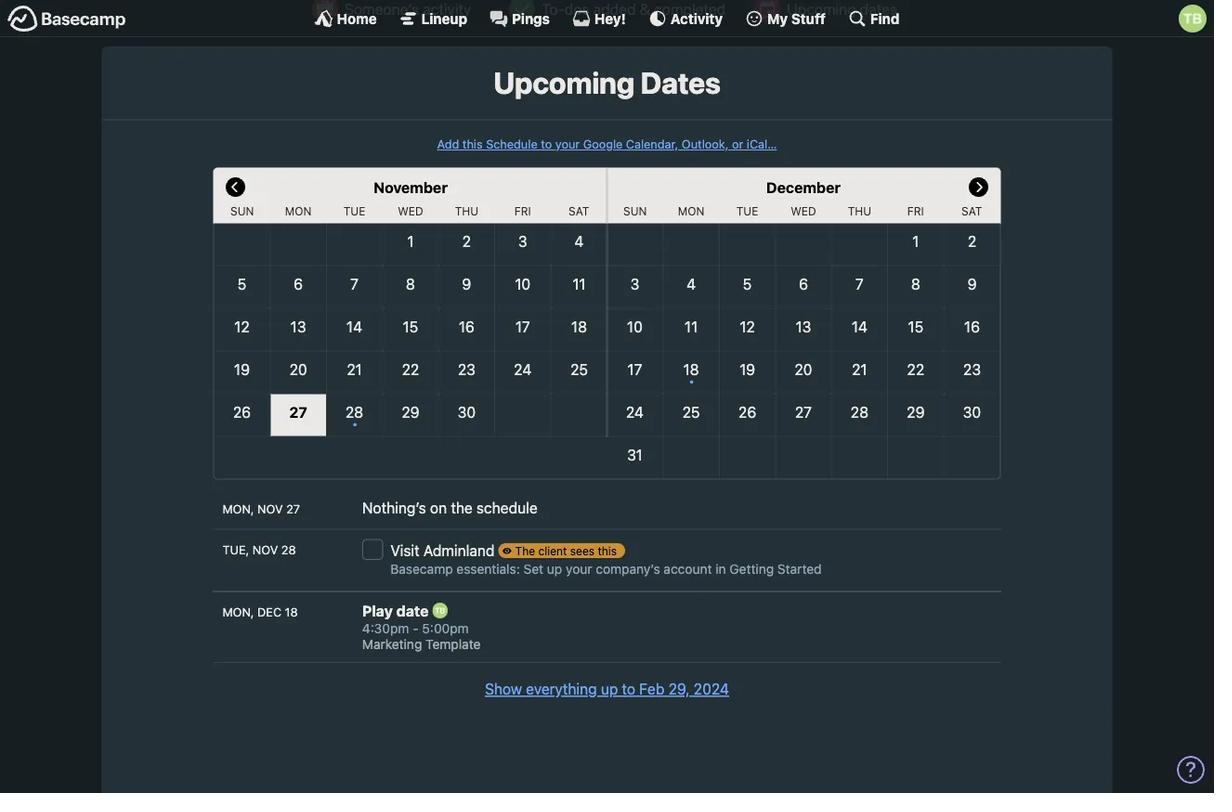 Task type: locate. For each thing, give the bounding box(es) containing it.
2 sun from the left
[[624, 205, 647, 218]]

1 horizontal spatial mon
[[678, 205, 705, 218]]

feb
[[640, 681, 665, 698]]

1 horizontal spatial tue
[[737, 205, 759, 218]]

my stuff button
[[745, 9, 826, 28]]

added
[[594, 0, 636, 18]]

0 horizontal spatial up
[[547, 562, 563, 577]]

started
[[778, 562, 822, 577]]

0 horizontal spatial mon
[[285, 205, 312, 218]]

find button
[[848, 9, 900, 28]]

fri
[[515, 205, 531, 218], [908, 205, 925, 218]]

wed down november on the top left
[[398, 205, 424, 218]]

0 vertical spatial nov
[[258, 502, 283, 516]]

mon, left dec
[[223, 605, 254, 619]]

1 horizontal spatial this
[[598, 545, 617, 558]]

1 horizontal spatial fri
[[908, 205, 925, 218]]

1 vertical spatial •
[[352, 416, 357, 430]]

-
[[413, 621, 419, 636]]

2 tue from the left
[[737, 205, 759, 218]]

this right sees
[[598, 545, 617, 558]]

dates
[[860, 0, 898, 18]]

1 tue from the left
[[344, 205, 366, 218]]

schedule image
[[755, 0, 781, 22]]

fri for november
[[515, 205, 531, 218]]

marketing
[[362, 637, 422, 652]]

1 vertical spatial mon,
[[223, 605, 254, 619]]

on
[[430, 499, 447, 517]]

2024
[[694, 681, 730, 698]]

1 horizontal spatial •
[[689, 374, 694, 387]]

pings button
[[490, 9, 550, 28]]

in
[[716, 562, 726, 577]]

up left feb
[[601, 681, 618, 698]]

2 wed from the left
[[791, 205, 817, 218]]

upcoming for upcoming dates
[[787, 0, 857, 18]]

0 vertical spatial up
[[547, 562, 563, 577]]

1 horizontal spatial thu
[[848, 205, 872, 218]]

sun for december
[[624, 205, 647, 218]]

1 horizontal spatial to
[[622, 681, 636, 698]]

27
[[286, 502, 300, 516]]

&
[[640, 0, 650, 18]]

1 vertical spatial upcoming
[[494, 65, 635, 100]]

mon
[[285, 205, 312, 218], [678, 205, 705, 218]]

the
[[451, 499, 473, 517]]

upcoming dates
[[787, 0, 898, 18]]

switch accounts image
[[7, 5, 126, 33]]

to left feb
[[622, 681, 636, 698]]

this
[[463, 137, 483, 151], [598, 545, 617, 558]]

0 horizontal spatial sun
[[231, 205, 254, 218]]

0 horizontal spatial thu
[[455, 205, 479, 218]]

0 horizontal spatial sat
[[569, 205, 590, 218]]

upcoming for upcoming dates
[[494, 65, 635, 100]]

0 vertical spatial •
[[689, 374, 694, 387]]

activity
[[671, 10, 723, 26]]

add this schedule to your google calendar, outlook, or ical… link
[[437, 137, 777, 151]]

1 vertical spatial this
[[598, 545, 617, 558]]

nov
[[258, 502, 283, 516], [253, 543, 278, 557]]

show        everything      up to        feb 29, 2024
[[485, 681, 730, 698]]

1 sat from the left
[[569, 205, 590, 218]]

0 horizontal spatial fri
[[515, 205, 531, 218]]

lineup link
[[399, 9, 468, 28]]

1 vertical spatial your
[[566, 562, 593, 577]]

add this schedule to your google calendar, outlook, or ical…
[[437, 137, 777, 151]]

1 mon, from the top
[[223, 502, 254, 516]]

home link
[[315, 9, 377, 28]]

1 thu from the left
[[455, 205, 479, 218]]

upcoming
[[787, 0, 857, 18], [494, 65, 635, 100]]

sat for december
[[962, 205, 983, 218]]

sun
[[231, 205, 254, 218], [624, 205, 647, 218]]

nothing's on the schedule
[[362, 499, 538, 517]]

pings
[[512, 10, 550, 26]]

mon,
[[223, 502, 254, 516], [223, 605, 254, 619]]

1 wed from the left
[[398, 205, 424, 218]]

•
[[689, 374, 694, 387], [352, 416, 357, 430]]

to
[[541, 137, 552, 151], [622, 681, 636, 698]]

1 vertical spatial up
[[601, 681, 618, 698]]

to for feb
[[622, 681, 636, 698]]

0 vertical spatial mon,
[[223, 502, 254, 516]]

0 vertical spatial to
[[541, 137, 552, 151]]

wed down december
[[791, 205, 817, 218]]

nov left 28
[[253, 543, 278, 557]]

mon for december
[[678, 205, 705, 218]]

activity
[[423, 0, 472, 18]]

this right add
[[463, 137, 483, 151]]

1 horizontal spatial sun
[[624, 205, 647, 218]]

nov left 27
[[258, 502, 283, 516]]

sees
[[570, 545, 595, 558]]

your left google
[[556, 137, 580, 151]]

mon, up "tue,"
[[223, 502, 254, 516]]

november
[[374, 179, 448, 196]]

home
[[337, 10, 377, 26]]

0 horizontal spatial upcoming
[[494, 65, 635, 100]]

thu
[[455, 205, 479, 218], [848, 205, 872, 218]]

1 mon from the left
[[285, 205, 312, 218]]

0 horizontal spatial to
[[541, 137, 552, 151]]

wed
[[398, 205, 424, 218], [791, 205, 817, 218]]

1 horizontal spatial sat
[[962, 205, 983, 218]]

1 fri from the left
[[515, 205, 531, 218]]

1 horizontal spatial up
[[601, 681, 618, 698]]

tim burton image
[[1179, 5, 1207, 33]]

the
[[515, 545, 535, 558]]

sat
[[569, 205, 590, 218], [962, 205, 983, 218]]

0 horizontal spatial this
[[463, 137, 483, 151]]

1 vertical spatial to
[[622, 681, 636, 698]]

schedule
[[486, 137, 538, 151]]

2 fri from the left
[[908, 205, 925, 218]]

to inside button
[[622, 681, 636, 698]]

play
[[362, 602, 393, 620]]

2 mon, from the top
[[223, 605, 254, 619]]

play date
[[362, 602, 432, 620]]

1 horizontal spatial upcoming
[[787, 0, 857, 18]]

2 sat from the left
[[962, 205, 983, 218]]

1 horizontal spatial wed
[[791, 205, 817, 218]]

show
[[485, 681, 522, 698]]

up down "client" at the left bottom
[[547, 562, 563, 577]]

0 vertical spatial this
[[463, 137, 483, 151]]

tue for december
[[737, 205, 759, 218]]

or
[[732, 137, 744, 151]]

sat for november
[[569, 205, 590, 218]]

1 sun from the left
[[231, 205, 254, 218]]

lineup
[[422, 10, 468, 26]]

2 mon from the left
[[678, 205, 705, 218]]

up inside button
[[601, 681, 618, 698]]

find
[[871, 10, 900, 26]]

tue
[[344, 205, 366, 218], [737, 205, 759, 218]]

to-dos added & completed
[[542, 0, 726, 18]]

2 thu from the left
[[848, 205, 872, 218]]

0 vertical spatial upcoming
[[787, 0, 857, 18]]

google
[[583, 137, 623, 151]]

1 vertical spatial nov
[[253, 543, 278, 557]]

your
[[556, 137, 580, 151], [566, 562, 593, 577]]

dos
[[565, 0, 590, 18]]

0 horizontal spatial tue
[[344, 205, 366, 218]]

5:00pm
[[422, 621, 469, 636]]

essentials:
[[457, 562, 520, 577]]

0 horizontal spatial wed
[[398, 205, 424, 218]]

client
[[539, 545, 567, 558]]

set
[[524, 562, 544, 577]]

up
[[547, 562, 563, 577], [601, 681, 618, 698]]

tim burton image
[[432, 603, 448, 619]]

your down sees
[[566, 562, 593, 577]]

everything
[[526, 681, 597, 698]]

someone's activity
[[345, 0, 472, 18]]

to right 'schedule' on the left top of the page
[[541, 137, 552, 151]]

todo image
[[509, 0, 535, 22]]

visit
[[391, 542, 420, 560]]

tue,
[[223, 543, 249, 557]]



Task type: vqa. For each thing, say whether or not it's contained in the screenshot.
Teams
no



Task type: describe. For each thing, give the bounding box(es) containing it.
to-dos added & completed link
[[500, 0, 740, 30]]

mon, dec 18
[[223, 605, 298, 619]]

0 horizontal spatial •
[[352, 416, 357, 430]]

ical…
[[747, 137, 777, 151]]

hey! button
[[572, 9, 626, 28]]

4:30pm     -     5:00pm marketing template
[[362, 621, 481, 652]]

to-
[[542, 0, 565, 18]]

nov for 28
[[253, 543, 278, 557]]

person report image
[[312, 0, 338, 22]]

mon, for mon, dec 18
[[223, 605, 254, 619]]

mon, nov 27
[[223, 502, 300, 516]]

wed for november
[[398, 205, 424, 218]]

calendar,
[[626, 137, 679, 151]]

show        everything      up to        feb 29, 2024 button
[[485, 678, 730, 701]]

outlook,
[[682, 137, 729, 151]]

getting
[[730, 562, 774, 577]]

company's
[[596, 562, 661, 577]]

tue, nov 28
[[223, 543, 296, 557]]

activity link
[[649, 9, 723, 28]]

schedule
[[477, 499, 538, 517]]

thu for december
[[848, 205, 872, 218]]

completed
[[654, 0, 726, 18]]

up inside the client sees this basecamp essentials: set up your company's account in getting started
[[547, 562, 563, 577]]

nov for 27
[[258, 502, 283, 516]]

someone's activity link
[[303, 0, 495, 30]]

28
[[281, 543, 296, 557]]

my stuff
[[768, 10, 826, 26]]

main element
[[0, 0, 1215, 37]]

add
[[437, 137, 459, 151]]

dates
[[641, 65, 721, 100]]

hey!
[[595, 10, 626, 26]]

sun for november
[[231, 205, 254, 218]]

tue for november
[[344, 205, 366, 218]]

adminland
[[424, 542, 495, 560]]

4:30pm
[[362, 621, 409, 636]]

my
[[768, 10, 788, 26]]

your inside the client sees this basecamp essentials: set up your company's account in getting started
[[566, 562, 593, 577]]

stuff
[[792, 10, 826, 26]]

basecamp
[[391, 562, 453, 577]]

visit adminland
[[391, 542, 499, 560]]

upcoming dates
[[494, 65, 721, 100]]

thu for november
[[455, 205, 479, 218]]

0 vertical spatial your
[[556, 137, 580, 151]]

dec
[[258, 605, 282, 619]]

mon, for mon, nov 27
[[223, 502, 254, 516]]

account
[[664, 562, 712, 577]]

nothing's
[[362, 499, 426, 517]]

mon for november
[[285, 205, 312, 218]]

upcoming dates link
[[746, 0, 912, 30]]

the client sees this basecamp essentials: set up your company's account in getting started
[[391, 545, 822, 577]]

date
[[397, 602, 429, 620]]

fri for december
[[908, 205, 925, 218]]

someone's
[[345, 0, 419, 18]]

template
[[426, 637, 481, 652]]

wed for december
[[791, 205, 817, 218]]

18
[[285, 605, 298, 619]]

december
[[767, 179, 841, 196]]

29,
[[669, 681, 690, 698]]

to for your
[[541, 137, 552, 151]]

this inside the client sees this basecamp essentials: set up your company's account in getting started
[[598, 545, 617, 558]]



